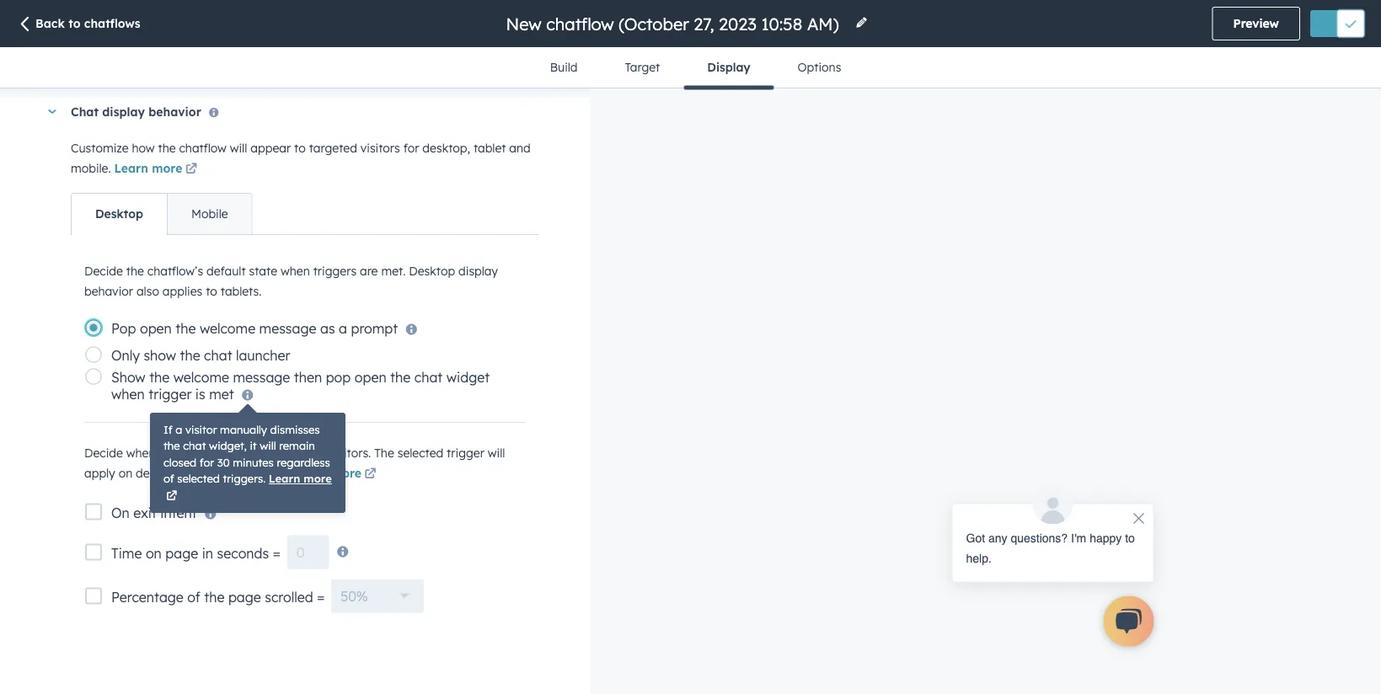 Task type: describe. For each thing, give the bounding box(es) containing it.
targeted
[[309, 141, 357, 155]]

mobile link
[[167, 194, 252, 235]]

desktop, inside customize how the chatflow will appear to targeted visitors for desktop, tablet and mobile.
[[423, 141, 470, 155]]

open inside show the welcome message then pop open the chat widget when trigger is met
[[355, 370, 387, 386]]

show
[[111, 370, 146, 386]]

learn for will
[[114, 161, 148, 176]]

navigation containing build
[[527, 47, 865, 90]]

1 horizontal spatial on
[[146, 545, 162, 562]]

exit
[[133, 505, 157, 522]]

mobile. inside 'decide when the chatflow should appear to visitors. the selected trigger will apply on desktop, tablet, and mobile.'
[[250, 467, 290, 481]]

decide when the chatflow should appear to visitors. the selected trigger will apply on desktop, tablet, and mobile.
[[84, 446, 505, 481]]

message inside show the welcome message then pop open the chat widget when trigger is met
[[233, 370, 290, 386]]

only
[[111, 348, 140, 365]]

percentage of the page scrolled =
[[111, 589, 325, 606]]

visitor
[[186, 423, 217, 437]]

seconds
[[217, 545, 269, 562]]

remain
[[279, 439, 315, 453]]

display inside chat display behavior dropdown button
[[102, 105, 145, 119]]

more for should
[[331, 467, 362, 481]]

the inside 'decide when the chatflow should appear to visitors. the selected trigger will apply on desktop, tablet, and mobile.'
[[159, 446, 177, 461]]

preview
[[1234, 16, 1280, 31]]

more for will
[[152, 161, 182, 176]]

chat inside the if a visitor manually dismisses the chat widget, it will remain closed for 30 minutes regardless of selected triggers.
[[183, 439, 206, 453]]

the inside customize how the chatflow will appear to targeted visitors for desktop, tablet and mobile.
[[158, 141, 176, 155]]

also
[[137, 284, 159, 299]]

options
[[798, 60, 842, 75]]

and inside 'decide when the chatflow should appear to visitors. the selected trigger will apply on desktop, tablet, and mobile.'
[[225, 467, 247, 481]]

met.
[[381, 264, 406, 279]]

decide for decide the chatflow's default state when triggers are met. desktop display behavior also applies to tablets.
[[84, 264, 123, 279]]

widget
[[447, 370, 490, 386]]

will inside customize how the chatflow will appear to targeted visitors for desktop, tablet and mobile.
[[230, 141, 247, 155]]

should
[[231, 446, 267, 461]]

learn for dismisses
[[269, 472, 300, 486]]

trigger inside 'decide when the chatflow should appear to visitors. the selected trigger will apply on desktop, tablet, and mobile.'
[[447, 446, 485, 461]]

0 vertical spatial chat
[[204, 348, 232, 365]]

state
[[249, 264, 277, 279]]

0 vertical spatial page
[[166, 545, 198, 562]]

i'm
[[1072, 532, 1087, 545]]

1 horizontal spatial page
[[228, 589, 261, 606]]

a inside the if a visitor manually dismisses the chat widget, it will remain closed for 30 minutes regardless of selected triggers.
[[176, 423, 182, 437]]

if
[[164, 423, 173, 437]]

help.
[[967, 552, 992, 565]]

back to chatflows
[[35, 16, 141, 31]]

learn more for will
[[114, 161, 182, 176]]

only show the chat launcher
[[111, 348, 290, 365]]

default
[[207, 264, 246, 279]]

regardless
[[277, 456, 330, 470]]

mobile. inside customize how the chatflow will appear to targeted visitors for desktop, tablet and mobile.
[[71, 161, 111, 176]]

tab list containing desktop
[[71, 193, 253, 236]]

1 horizontal spatial of
[[187, 589, 200, 606]]

when inside show the welcome message then pop open the chat widget when trigger is met
[[111, 386, 145, 403]]

link opens in a new window image for should
[[365, 465, 377, 486]]

widget,
[[209, 439, 247, 453]]

trigger inside show the welcome message then pop open the chat widget when trigger is met
[[149, 386, 192, 403]]

the inside decide the chatflow's default state when triggers are met. desktop display behavior also applies to tablets.
[[126, 264, 144, 279]]

tablet,
[[187, 467, 222, 481]]

30
[[217, 456, 230, 470]]

the
[[375, 446, 394, 461]]

behavior inside decide the chatflow's default state when triggers are met. desktop display behavior also applies to tablets.
[[84, 284, 133, 299]]

on exit intent
[[111, 505, 197, 522]]

tablet
[[474, 141, 506, 155]]

chatflow's
[[147, 264, 203, 279]]

0 horizontal spatial desktop
[[95, 207, 143, 222]]

learn for should
[[294, 467, 328, 481]]

build button
[[527, 47, 602, 88]]

appear for should
[[270, 446, 311, 461]]

pop
[[326, 370, 351, 386]]

to inside decide the chatflow's default state when triggers are met. desktop display behavior also applies to tablets.
[[206, 284, 217, 299]]

preview button
[[1213, 7, 1301, 40]]

is
[[195, 386, 205, 403]]

tab panel containing pop open the welcome message as a prompt
[[71, 235, 540, 627]]

launcher
[[236, 348, 290, 365]]

are
[[360, 264, 378, 279]]

closed
[[164, 456, 197, 470]]

got
[[967, 532, 986, 545]]

pop open the welcome message as a prompt
[[111, 321, 398, 338]]

customize how the chatflow will appear to targeted visitors for desktop, tablet and mobile.
[[71, 141, 531, 176]]

show
[[144, 348, 176, 365]]

when inside decide the chatflow's default state when triggers are met. desktop display behavior also applies to tablets.
[[281, 264, 310, 279]]

dismisses
[[270, 423, 320, 437]]

happy
[[1090, 532, 1122, 545]]

chat
[[71, 105, 99, 119]]

how
[[132, 141, 155, 155]]

triggers
[[313, 264, 357, 279]]

chat display behavior
[[71, 105, 201, 119]]

of inside the if a visitor manually dismisses the chat widget, it will remain closed for 30 minutes regardless of selected triggers.
[[164, 472, 174, 486]]

visitors.
[[329, 446, 371, 461]]

50%
[[341, 588, 368, 605]]

chatflow for will
[[179, 141, 227, 155]]

triggers.
[[223, 472, 266, 486]]

as
[[320, 321, 335, 338]]

it
[[250, 439, 257, 453]]

intent
[[161, 505, 197, 522]]

got any questions? i'm happy to help. button
[[952, 484, 1155, 583]]

0 vertical spatial open
[[140, 321, 172, 338]]

target
[[625, 60, 660, 75]]

learn more link for dismisses
[[164, 472, 332, 505]]

link opens in a new window image for will
[[185, 160, 197, 180]]

prompt
[[351, 321, 398, 338]]

percentage
[[111, 589, 184, 606]]



Task type: locate. For each thing, give the bounding box(es) containing it.
0 vertical spatial trigger
[[149, 386, 192, 403]]

got any questions? i'm happy to help. status
[[967, 528, 1140, 569]]

link opens in a new window image up intent at the bottom left of page
[[166, 491, 177, 503]]

1 vertical spatial of
[[187, 589, 200, 606]]

to right back
[[68, 16, 81, 31]]

learn more down how
[[114, 161, 182, 176]]

mobile. down customize
[[71, 161, 111, 176]]

apply
[[84, 467, 115, 481]]

learn more link for should
[[294, 465, 379, 486]]

1 decide from the top
[[84, 264, 123, 279]]

0 vertical spatial desktop,
[[423, 141, 470, 155]]

scrolled
[[265, 589, 313, 606]]

1 horizontal spatial and
[[510, 141, 531, 155]]

learn more inside tab panel
[[294, 467, 362, 481]]

in
[[202, 545, 213, 562]]

desktop down customize
[[95, 207, 143, 222]]

chatflow inside customize how the chatflow will appear to targeted visitors for desktop, tablet and mobile.
[[179, 141, 227, 155]]

decide down desktop link
[[84, 264, 123, 279]]

1 vertical spatial open
[[355, 370, 387, 386]]

1 horizontal spatial a
[[339, 321, 347, 338]]

1 vertical spatial page
[[228, 589, 261, 606]]

1 vertical spatial decide
[[84, 446, 123, 461]]

display
[[102, 105, 145, 119], [459, 264, 498, 279]]

to left "visitors."
[[314, 446, 326, 461]]

chatflow up tablet, at the bottom left
[[180, 446, 227, 461]]

mobile
[[191, 207, 228, 222]]

decide
[[84, 264, 123, 279], [84, 446, 123, 461]]

for right visitors
[[404, 141, 419, 155]]

more for dismisses
[[304, 472, 332, 486]]

caret image
[[47, 110, 57, 114]]

learn more down "regardless"
[[269, 472, 332, 486]]

2 decide from the top
[[84, 446, 123, 461]]

chat down visitor
[[183, 439, 206, 453]]

1 horizontal spatial desktop
[[409, 264, 455, 279]]

decide up apply
[[84, 446, 123, 461]]

chatflow right how
[[179, 141, 227, 155]]

learn more link down "visitors."
[[294, 465, 379, 486]]

display
[[708, 60, 751, 75]]

selected inside 'decide when the chatflow should appear to visitors. the selected trigger will apply on desktop, tablet, and mobile.'
[[398, 446, 444, 461]]

0 horizontal spatial link opens in a new window image
[[166, 491, 177, 503]]

0 vertical spatial behavior
[[149, 105, 201, 119]]

options button
[[774, 47, 865, 88]]

a right as
[[339, 321, 347, 338]]

open up show
[[140, 321, 172, 338]]

tab list
[[71, 193, 253, 236]]

any
[[989, 532, 1008, 545]]

appear for will
[[251, 141, 291, 155]]

link opens in a new window image
[[185, 164, 197, 176], [166, 491, 177, 503]]

questions?
[[1011, 532, 1068, 545]]

on right time
[[146, 545, 162, 562]]

decide the chatflow's default state when triggers are met. desktop display behavior also applies to tablets.
[[84, 264, 498, 299]]

to down default
[[206, 284, 217, 299]]

0 vertical spatial of
[[164, 472, 174, 486]]

will inside the if a visitor manually dismisses the chat widget, it will remain closed for 30 minutes regardless of selected triggers.
[[260, 439, 276, 453]]

back to chatflows button
[[17, 15, 141, 34]]

chatflows
[[84, 16, 141, 31]]

welcome up only show the chat launcher
[[200, 321, 256, 338]]

1 horizontal spatial mobile.
[[250, 467, 290, 481]]

2 vertical spatial chat
[[183, 439, 206, 453]]

learn down how
[[114, 161, 148, 176]]

the
[[158, 141, 176, 155], [126, 264, 144, 279], [176, 321, 196, 338], [180, 348, 200, 365], [149, 370, 170, 386], [390, 370, 411, 386], [164, 439, 180, 453], [159, 446, 177, 461], [204, 589, 225, 606]]

1 vertical spatial chatflow
[[180, 446, 227, 461]]

0 horizontal spatial for
[[200, 456, 214, 470]]

pop
[[111, 321, 136, 338]]

0 horizontal spatial behavior
[[84, 284, 133, 299]]

of down closed
[[164, 472, 174, 486]]

time on page in seconds =
[[111, 545, 281, 562]]

None text field
[[287, 536, 329, 570]]

learn more for dismisses
[[269, 472, 332, 486]]

on
[[111, 505, 130, 522]]

learn down "regardless"
[[269, 472, 300, 486]]

more down "visitors."
[[331, 467, 362, 481]]

a right if
[[176, 423, 182, 437]]

appear down chat display behavior dropdown button
[[251, 141, 291, 155]]

visitors
[[361, 141, 400, 155]]

welcome
[[200, 321, 256, 338], [173, 370, 229, 386]]

0 vertical spatial appear
[[251, 141, 291, 155]]

open right the pop
[[355, 370, 387, 386]]

= for percentage of the page scrolled =
[[317, 589, 325, 606]]

appear inside 'decide when the chatflow should appear to visitors. the selected trigger will apply on desktop, tablet, and mobile.'
[[270, 446, 311, 461]]

selected
[[398, 446, 444, 461], [177, 472, 220, 486]]

selected right the
[[398, 446, 444, 461]]

appear
[[251, 141, 291, 155], [270, 446, 311, 461]]

learn more link for will
[[114, 160, 200, 180]]

1 vertical spatial chat
[[415, 370, 443, 386]]

0 horizontal spatial desktop,
[[136, 467, 184, 481]]

applies
[[163, 284, 203, 299]]

appear inside customize how the chatflow will appear to targeted visitors for desktop, tablet and mobile.
[[251, 141, 291, 155]]

1 vertical spatial trigger
[[447, 446, 485, 461]]

0 horizontal spatial and
[[225, 467, 247, 481]]

will inside 'decide when the chatflow should appear to visitors. the selected trigger will apply on desktop, tablet, and mobile.'
[[488, 446, 505, 461]]

0 vertical spatial link opens in a new window image
[[185, 164, 197, 176]]

for inside customize how the chatflow will appear to targeted visitors for desktop, tablet and mobile.
[[404, 141, 419, 155]]

will right the it
[[260, 439, 276, 453]]

then
[[294, 370, 322, 386]]

chat display behavior button
[[34, 89, 540, 135]]

welcome down only show the chat launcher
[[173, 370, 229, 386]]

link opens in a new window image for visitor
[[166, 491, 177, 503]]

and down should
[[225, 467, 247, 481]]

learn more link down how
[[114, 160, 200, 180]]

to inside 'decide when the chatflow should appear to visitors. the selected trigger will apply on desktop, tablet, and mobile.'
[[314, 446, 326, 461]]

message up the launcher
[[259, 321, 317, 338]]

1 horizontal spatial open
[[355, 370, 387, 386]]

on right apply
[[119, 467, 133, 481]]

customize
[[71, 141, 129, 155]]

for inside the if a visitor manually dismisses the chat widget, it will remain closed for 30 minutes regardless of selected triggers.
[[200, 456, 214, 470]]

1 vertical spatial selected
[[177, 472, 220, 486]]

welcome inside show the welcome message then pop open the chat widget when trigger is met
[[173, 370, 229, 386]]

behavior left also
[[84, 284, 133, 299]]

1 vertical spatial desktop
[[409, 264, 455, 279]]

desktop link
[[72, 194, 167, 235]]

1 horizontal spatial selected
[[398, 446, 444, 461]]

behavior inside dropdown button
[[149, 105, 201, 119]]

50% button
[[332, 580, 424, 614]]

1 vertical spatial behavior
[[84, 284, 133, 299]]

more down "regardless"
[[304, 472, 332, 486]]

mobile. down should
[[250, 467, 290, 481]]

on inside 'decide when the chatflow should appear to visitors. the selected trigger will apply on desktop, tablet, and mobile.'
[[119, 467, 133, 481]]

1 vertical spatial =
[[317, 589, 325, 606]]

link opens in a new window image up mobile
[[185, 164, 197, 176]]

to left targeted
[[294, 141, 306, 155]]

to inside got any questions? i'm happy to help.
[[1126, 532, 1136, 545]]

=
[[273, 545, 281, 562], [317, 589, 325, 606]]

for left 30
[[200, 456, 214, 470]]

to inside customize how the chatflow will appear to targeted visitors for desktop, tablet and mobile.
[[294, 141, 306, 155]]

learn more
[[114, 161, 182, 176], [294, 467, 362, 481], [269, 472, 332, 486]]

0 horizontal spatial selected
[[177, 472, 220, 486]]

0 vertical spatial message
[[259, 321, 317, 338]]

1 vertical spatial appear
[[270, 446, 311, 461]]

chat
[[204, 348, 232, 365], [415, 370, 443, 386], [183, 439, 206, 453]]

= right seconds
[[273, 545, 281, 562]]

0 horizontal spatial a
[[176, 423, 182, 437]]

desktop,
[[423, 141, 470, 155], [136, 467, 184, 481]]

back
[[35, 16, 65, 31]]

chat left 'widget'
[[415, 370, 443, 386]]

tablets.
[[221, 284, 262, 299]]

1 vertical spatial a
[[176, 423, 182, 437]]

link opens in a new window image
[[185, 160, 197, 180], [365, 465, 377, 486], [365, 469, 377, 481], [166, 489, 177, 505]]

desktop right met.
[[409, 264, 455, 279]]

show the welcome message then pop open the chat widget when trigger is met
[[111, 370, 490, 403]]

0 vertical spatial when
[[281, 264, 310, 279]]

1 vertical spatial display
[[459, 264, 498, 279]]

will down chat display behavior dropdown button
[[230, 141, 247, 155]]

build
[[550, 60, 578, 75]]

welcome message status
[[935, 484, 1155, 583]]

met
[[209, 386, 234, 403]]

0 vertical spatial display
[[102, 105, 145, 119]]

1 horizontal spatial link opens in a new window image
[[185, 164, 197, 176]]

0 vertical spatial on
[[119, 467, 133, 481]]

0 horizontal spatial =
[[273, 545, 281, 562]]

1 horizontal spatial desktop,
[[423, 141, 470, 155]]

manually
[[220, 423, 267, 437]]

got any questions? i'm happy to help.
[[967, 532, 1136, 565]]

minutes
[[233, 456, 274, 470]]

page down seconds
[[228, 589, 261, 606]]

message
[[259, 321, 317, 338], [233, 370, 290, 386]]

the inside the if a visitor manually dismisses the chat widget, it will remain closed for 30 minutes regardless of selected triggers.
[[164, 439, 180, 453]]

0 vertical spatial selected
[[398, 446, 444, 461]]

0 vertical spatial welcome
[[200, 321, 256, 338]]

1 vertical spatial on
[[146, 545, 162, 562]]

0 horizontal spatial will
[[230, 141, 247, 155]]

a
[[339, 321, 347, 338], [176, 423, 182, 437]]

display button
[[684, 47, 774, 90]]

if a visitor manually dismisses the chat widget, it will remain closed for 30 minutes regardless of selected triggers.
[[164, 423, 330, 486]]

learn more for should
[[294, 467, 362, 481]]

desktop inside decide the chatflow's default state when triggers are met. desktop display behavior also applies to tablets.
[[409, 264, 455, 279]]

will
[[230, 141, 247, 155], [260, 439, 276, 453], [488, 446, 505, 461]]

1 vertical spatial welcome
[[173, 370, 229, 386]]

desktop, inside 'decide when the chatflow should appear to visitors. the selected trigger will apply on desktop, tablet, and mobile.'
[[136, 467, 184, 481]]

0 vertical spatial for
[[404, 141, 419, 155]]

page left in at left
[[166, 545, 198, 562]]

more down how
[[152, 161, 182, 176]]

chatflow
[[179, 141, 227, 155], [180, 446, 227, 461]]

link opens in a new window image for the
[[185, 164, 197, 176]]

1 horizontal spatial trigger
[[447, 446, 485, 461]]

1 vertical spatial mobile.
[[250, 467, 290, 481]]

learn more down "visitors."
[[294, 467, 362, 481]]

desktop, up "on exit intent"
[[136, 467, 184, 481]]

appear down dismisses
[[270, 446, 311, 461]]

to right the happy
[[1126, 532, 1136, 545]]

0 horizontal spatial open
[[140, 321, 172, 338]]

0 vertical spatial =
[[273, 545, 281, 562]]

trigger down 'widget'
[[447, 446, 485, 461]]

navigation
[[527, 47, 865, 90]]

1 horizontal spatial behavior
[[149, 105, 201, 119]]

chat inside show the welcome message then pop open the chat widget when trigger is met
[[415, 370, 443, 386]]

link opens in a new window image for dismisses
[[166, 489, 177, 505]]

0 vertical spatial desktop
[[95, 207, 143, 222]]

display inside decide the chatflow's default state when triggers are met. desktop display behavior also applies to tablets.
[[459, 264, 498, 279]]

1 horizontal spatial for
[[404, 141, 419, 155]]

desktop, left tablet
[[423, 141, 470, 155]]

1 vertical spatial for
[[200, 456, 214, 470]]

0 horizontal spatial page
[[166, 545, 198, 562]]

0 vertical spatial decide
[[84, 264, 123, 279]]

decide inside decide the chatflow's default state when triggers are met. desktop display behavior also applies to tablets.
[[84, 264, 123, 279]]

when down only
[[111, 386, 145, 403]]

when inside 'decide when the chatflow should appear to visitors. the selected trigger will apply on desktop, tablet, and mobile.'
[[126, 446, 156, 461]]

more
[[152, 161, 182, 176], [331, 467, 362, 481], [304, 472, 332, 486]]

selected down closed
[[177, 472, 220, 486]]

1 horizontal spatial =
[[317, 589, 325, 606]]

mobile.
[[71, 161, 111, 176], [250, 467, 290, 481]]

to inside button
[[68, 16, 81, 31]]

target button
[[602, 47, 684, 88]]

desktop
[[95, 207, 143, 222], [409, 264, 455, 279]]

of down time on page in seconds =
[[187, 589, 200, 606]]

None field
[[505, 12, 845, 35]]

learn inside tab panel
[[294, 467, 328, 481]]

when right state
[[281, 264, 310, 279]]

1 vertical spatial and
[[225, 467, 247, 481]]

learn down the remain at left bottom
[[294, 467, 328, 481]]

2 vertical spatial when
[[126, 446, 156, 461]]

and
[[510, 141, 531, 155], [225, 467, 247, 481]]

selected inside the if a visitor manually dismisses the chat widget, it will remain closed for 30 minutes regardless of selected triggers.
[[177, 472, 220, 486]]

trigger
[[149, 386, 192, 403], [447, 446, 485, 461]]

message down the launcher
[[233, 370, 290, 386]]

learn
[[114, 161, 148, 176], [294, 467, 328, 481], [269, 472, 300, 486]]

1 vertical spatial desktop,
[[136, 467, 184, 481]]

chatflow inside 'decide when the chatflow should appear to visitors. the selected trigger will apply on desktop, tablet, and mobile.'
[[180, 446, 227, 461]]

chatflow for should
[[180, 446, 227, 461]]

open
[[140, 321, 172, 338], [355, 370, 387, 386]]

1 horizontal spatial display
[[459, 264, 498, 279]]

time
[[111, 545, 142, 562]]

when left closed
[[126, 446, 156, 461]]

0 vertical spatial chatflow
[[179, 141, 227, 155]]

for
[[404, 141, 419, 155], [200, 456, 214, 470]]

behavior up how
[[149, 105, 201, 119]]

0 vertical spatial and
[[510, 141, 531, 155]]

= right the scrolled
[[317, 589, 325, 606]]

decide inside 'decide when the chatflow should appear to visitors. the selected trigger will apply on desktop, tablet, and mobile.'
[[84, 446, 123, 461]]

chat up met
[[204, 348, 232, 365]]

0 vertical spatial mobile.
[[71, 161, 111, 176]]

1 vertical spatial when
[[111, 386, 145, 403]]

on
[[119, 467, 133, 481], [146, 545, 162, 562]]

will down 'widget'
[[488, 446, 505, 461]]

0 horizontal spatial display
[[102, 105, 145, 119]]

and right tablet
[[510, 141, 531, 155]]

1 vertical spatial link opens in a new window image
[[166, 491, 177, 503]]

0 vertical spatial a
[[339, 321, 347, 338]]

decide for decide when the chatflow should appear to visitors. the selected trigger will apply on desktop, tablet, and mobile.
[[84, 446, 123, 461]]

0 horizontal spatial mobile.
[[71, 161, 111, 176]]

0 horizontal spatial trigger
[[149, 386, 192, 403]]

1 horizontal spatial will
[[260, 439, 276, 453]]

1 vertical spatial message
[[233, 370, 290, 386]]

learn more link down the minutes
[[164, 472, 332, 505]]

and inside customize how the chatflow will appear to targeted visitors for desktop, tablet and mobile.
[[510, 141, 531, 155]]

tab panel
[[71, 235, 540, 627]]

= for time on page in seconds =
[[273, 545, 281, 562]]

trigger left is
[[149, 386, 192, 403]]

2 horizontal spatial will
[[488, 446, 505, 461]]

0 horizontal spatial of
[[164, 472, 174, 486]]

to
[[68, 16, 81, 31], [294, 141, 306, 155], [206, 284, 217, 299], [314, 446, 326, 461], [1126, 532, 1136, 545]]

0 horizontal spatial on
[[119, 467, 133, 481]]



Task type: vqa. For each thing, say whether or not it's contained in the screenshot.
the right display
yes



